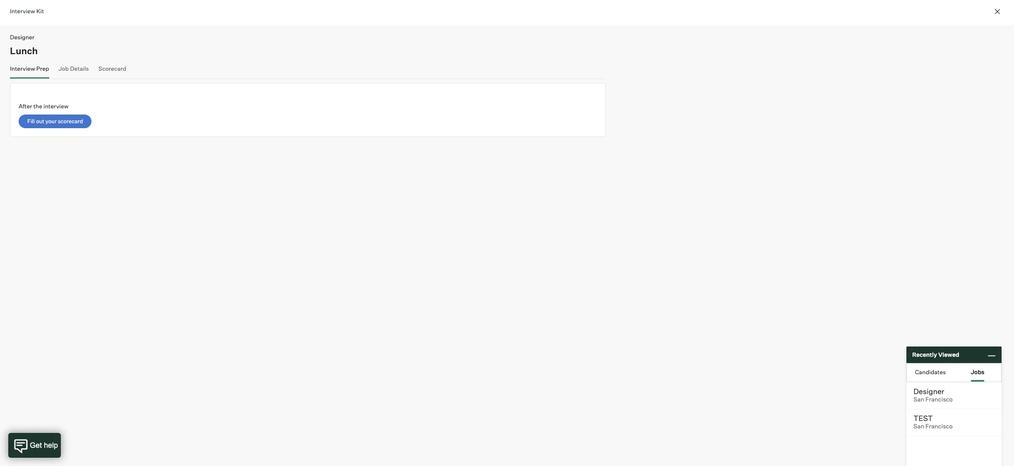 Task type: describe. For each thing, give the bounding box(es) containing it.
jobs
[[971, 369, 985, 376]]

the
[[33, 103, 42, 110]]

details
[[70, 65, 89, 72]]

interview for interview kit
[[10, 7, 35, 14]]

tab list containing candidates
[[907, 364, 1002, 382]]

san for designer
[[914, 396, 925, 404]]

san for test
[[914, 423, 925, 431]]

fill
[[27, 118, 35, 124]]

candidates
[[916, 369, 946, 376]]

fill out your scorecard link
[[19, 115, 92, 128]]

after
[[19, 103, 32, 110]]

viewed
[[939, 352, 960, 359]]

out
[[36, 118, 44, 124]]

designer for designer
[[10, 34, 34, 41]]

after the interview
[[19, 103, 69, 110]]

job
[[59, 65, 69, 72]]

close image
[[993, 7, 1003, 17]]

interview for interview prep
[[10, 65, 35, 72]]

interview
[[43, 103, 69, 110]]

kit
[[36, 7, 44, 14]]

recently
[[913, 352, 938, 359]]



Task type: locate. For each thing, give the bounding box(es) containing it.
2 francisco from the top
[[926, 423, 953, 431]]

designer
[[10, 34, 34, 41], [914, 387, 945, 396]]

fill out your scorecard
[[27, 118, 83, 124]]

francisco inside test san francisco
[[926, 423, 953, 431]]

scorecard
[[98, 65, 126, 72]]

0 vertical spatial san
[[914, 396, 925, 404]]

0 vertical spatial francisco
[[926, 396, 953, 404]]

san up "test"
[[914, 396, 925, 404]]

francisco down 'designer san francisco'
[[926, 423, 953, 431]]

job details
[[59, 65, 89, 72]]

2 interview from the top
[[10, 65, 35, 72]]

interview prep link
[[10, 65, 49, 77]]

san inside test san francisco
[[914, 423, 925, 431]]

2 san from the top
[[914, 423, 925, 431]]

designer up lunch
[[10, 34, 34, 41]]

1 francisco from the top
[[926, 396, 953, 404]]

francisco inside 'designer san francisco'
[[926, 396, 953, 404]]

0 vertical spatial interview
[[10, 7, 35, 14]]

scorecard link
[[98, 65, 126, 77]]

job details link
[[59, 65, 89, 77]]

interview
[[10, 7, 35, 14], [10, 65, 35, 72]]

1 interview from the top
[[10, 7, 35, 14]]

francisco for test
[[926, 423, 953, 431]]

san down 'designer san francisco'
[[914, 423, 925, 431]]

recently viewed
[[913, 352, 960, 359]]

test
[[914, 414, 933, 423]]

tab list
[[907, 364, 1002, 382]]

designer san francisco
[[914, 387, 953, 404]]

1 vertical spatial interview
[[10, 65, 35, 72]]

1 vertical spatial francisco
[[926, 423, 953, 431]]

scorecard
[[58, 118, 83, 124]]

1 vertical spatial san
[[914, 423, 925, 431]]

0 horizontal spatial designer
[[10, 34, 34, 41]]

interview kit
[[10, 7, 44, 14]]

san
[[914, 396, 925, 404], [914, 423, 925, 431]]

prep
[[36, 65, 49, 72]]

your
[[45, 118, 57, 124]]

1 horizontal spatial designer
[[914, 387, 945, 396]]

1 vertical spatial designer
[[914, 387, 945, 396]]

test san francisco
[[914, 414, 953, 431]]

interview left kit
[[10, 7, 35, 14]]

0 vertical spatial designer
[[10, 34, 34, 41]]

designer inside 'designer san francisco'
[[914, 387, 945, 396]]

lunch
[[10, 45, 38, 56]]

1 san from the top
[[914, 396, 925, 404]]

interview down lunch
[[10, 65, 35, 72]]

san inside 'designer san francisco'
[[914, 396, 925, 404]]

designer for designer san francisco
[[914, 387, 945, 396]]

francisco up test san francisco
[[926, 396, 953, 404]]

interview prep
[[10, 65, 49, 72]]

francisco
[[926, 396, 953, 404], [926, 423, 953, 431]]

francisco for designer
[[926, 396, 953, 404]]

designer down candidates
[[914, 387, 945, 396]]



Task type: vqa. For each thing, say whether or not it's contained in the screenshot.
top Reports
no



